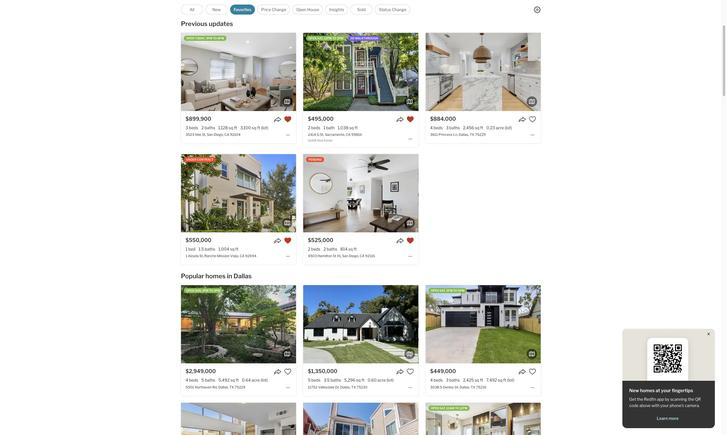 Task type: describe. For each thing, give the bounding box(es) containing it.
ln,
[[453, 133, 458, 137]]

ft for $525,000
[[354, 247, 357, 252]]

5pm
[[458, 289, 464, 292]]

2 down $899,900 at the top
[[201, 125, 204, 130]]

dallas, for $1,350,000
[[340, 385, 351, 389]]

st, for $899,900
[[202, 133, 206, 137]]

3 photo of 3523 nile st, san diego, ca 92104 image from the left
[[296, 33, 411, 111]]

phone's
[[670, 403, 684, 408]]

$525,000
[[308, 237, 333, 243]]

2 the from the left
[[688, 397, 694, 402]]

app
[[657, 397, 664, 402]]

beds for $2,949,000
[[189, 378, 198, 383]]

open for $2,949,000
[[186, 289, 194, 292]]

New radio
[[205, 5, 228, 15]]

3038
[[430, 385, 439, 389]]

3pm for $449,000
[[446, 289, 453, 292]]

pending
[[308, 158, 322, 161]]

4 up 5501
[[186, 378, 188, 383]]

camera.
[[685, 403, 700, 408]]

sq for $525,000
[[348, 247, 353, 252]]

2 photo of 3611 princess ln, dallas, tx 75229 image from the left
[[426, 33, 541, 111]]

1,128
[[218, 125, 228, 130]]

s
[[440, 385, 442, 389]]

learn more link
[[629, 416, 706, 421]]

open sun, 1pm to 3pm
[[186, 289, 220, 292]]

open for $449,000
[[431, 289, 439, 292]]

northaven
[[195, 385, 212, 389]]

2 vertical spatial sat,
[[440, 406, 446, 410]]

1 photo of 4503 hamilton st #1, san diego, ca 92116 image from the left
[[188, 154, 303, 232]]

price
[[261, 7, 271, 12]]

previous updates
[[181, 20, 233, 27]]

3611
[[430, 133, 438, 137]]

5501
[[186, 385, 194, 389]]

baths for $1,350,000
[[331, 378, 341, 383]]

2 photo of 12935 chandler dr, dallas, tx 75243 image from the left
[[426, 403, 541, 435]]

status
[[379, 7, 391, 12]]

bed
[[188, 247, 195, 252]]

ft right 7,492
[[503, 378, 506, 383]]

75230
[[357, 385, 367, 389]]

Favorites radio
[[230, 5, 255, 15]]

0 vertical spatial your
[[661, 388, 671, 393]]

92104
[[230, 133, 240, 137]]

by
[[665, 397, 670, 402]]

sq right 3,100
[[252, 125, 256, 130]]

0.60
[[368, 378, 377, 383]]

1,004 sq ft
[[218, 247, 238, 252]]

homes for in
[[205, 272, 226, 280]]

sq for $495,000
[[349, 125, 354, 130]]

3 up "3523"
[[186, 125, 188, 130]]

ft for $884,000
[[480, 125, 483, 130]]

code
[[629, 403, 639, 408]]

today,
[[195, 37, 205, 40]]

app install qr code image
[[652, 343, 684, 375]]

#1,
[[337, 254, 341, 258]]

Insights radio
[[325, 5, 348, 15]]

5,296
[[344, 378, 355, 383]]

3611 princess ln, dallas, tx 75229
[[430, 133, 486, 137]]

favorite button checkbox for $449,000
[[529, 368, 536, 376]]

1 alzada st, rancho mission viejo, ca 92694
[[186, 254, 256, 258]]

price change
[[261, 7, 286, 12]]

beds for $525,000
[[311, 247, 320, 252]]

3 photo of 3611 princess ln, dallas, tx 75229 image from the left
[[541, 33, 656, 111]]

walkthrough
[[355, 37, 378, 40]]

1 photo of 3038 s denley dr, dallas, tx 75216 image from the left
[[311, 285, 426, 364]]

ca inside the 2414 g st, sacramento, ca 95816 guide real estate
[[346, 133, 351, 137]]

1 dr, from the left
[[335, 385, 339, 389]]

to right the 10am
[[455, 406, 459, 410]]

status change
[[379, 7, 406, 12]]

beds for $884,000
[[434, 125, 443, 130]]

alzada
[[188, 254, 199, 258]]

7,492 sq ft (lot)
[[486, 378, 514, 383]]

2 photo of 7152 fair oaks ave #1014, dallas, tx 75231 image from the left
[[181, 403, 296, 435]]

2pm
[[337, 37, 343, 40]]

learn
[[657, 416, 668, 421]]

favorite button image for $449,000
[[529, 368, 536, 376]]

get the redfin app by scanning the qr code above with your phone's camera.
[[629, 397, 701, 408]]

dallas, for $884,000
[[459, 133, 469, 137]]

favorite button checkbox for $899,900
[[284, 116, 292, 123]]

favorite button checkbox for $884,000
[[529, 116, 536, 123]]

1 photo of 12935 chandler dr, dallas, tx 75243 image from the left
[[311, 403, 426, 435]]

75229 for $884,000
[[475, 133, 486, 137]]

6pm
[[217, 37, 224, 40]]

beds for $899,900
[[189, 125, 198, 130]]

homes for at
[[640, 388, 655, 393]]

sq for $1,350,000
[[356, 378, 361, 383]]

5 for 5 beds
[[308, 378, 311, 383]]

$899,900
[[186, 116, 211, 122]]

92694
[[245, 254, 256, 258]]

1,128 sq ft
[[218, 125, 237, 130]]

to for $495,000
[[332, 37, 336, 40]]

3 photo of 9819 walnut st unit j205, dallas, tx 75243 image from the left
[[418, 403, 534, 435]]

1 photo of 3523 nile st, san diego, ca 92104 image from the left
[[66, 33, 181, 111]]

1 photo of 11752 valleydale dr, dallas, tx 75230 image from the left
[[188, 285, 303, 364]]

3 photo of 12935 chandler dr, dallas, tx 75243 image from the left
[[541, 403, 656, 435]]

baths for $884,000
[[449, 125, 460, 130]]

more
[[669, 416, 679, 421]]

75216
[[476, 385, 486, 389]]

2,456
[[463, 125, 474, 130]]

rd,
[[212, 385, 218, 389]]

hamilton
[[318, 254, 332, 258]]

previous
[[181, 20, 207, 27]]

ft right 3,100
[[257, 125, 260, 130]]

baths for $2,949,000
[[205, 378, 215, 383]]

1 photo of 2414 g st, sacramento, ca 95816 image from the left
[[188, 33, 303, 111]]

0 horizontal spatial diego,
[[214, 133, 224, 137]]

beds for $1,350,000
[[311, 378, 321, 383]]

open today, 3pm to 6pm
[[186, 37, 224, 40]]

3 photo of 1 alzada st, rancho mission viejo, ca 92694 image from the left
[[296, 154, 411, 232]]

1 horizontal spatial 3pm
[[214, 289, 220, 292]]

ca left 92116
[[360, 254, 365, 258]]

favorite button image for $495,000
[[406, 116, 414, 123]]

0.64 acre (lot)
[[242, 378, 268, 383]]

2414
[[308, 133, 316, 137]]

1 photo of 9819 walnut st unit j205, dallas, tx 75243 image from the left
[[188, 403, 303, 435]]

at
[[656, 388, 660, 393]]

sat, for $495,000
[[317, 37, 323, 40]]

75229 for $2,949,000
[[235, 385, 245, 389]]

guide
[[308, 139, 317, 142]]

3038 s denley dr, dallas, tx 75216
[[430, 385, 486, 389]]

2 photo of 11752 valleydale dr, dallas, tx 75230 image from the left
[[303, 285, 418, 364]]

st
[[333, 254, 336, 258]]

baths for $899,900
[[205, 125, 215, 130]]

2 baths for $899,900
[[201, 125, 215, 130]]

$449,000
[[430, 368, 456, 374]]

5,492 sq ft
[[219, 378, 239, 383]]

tx for $1,350,000
[[351, 385, 356, 389]]

$550,000
[[186, 237, 211, 243]]

bath
[[326, 125, 335, 130]]

house
[[307, 7, 319, 12]]

2 photo of 3523 nile st, san diego, ca 92104 image from the left
[[181, 33, 296, 111]]

open house
[[296, 7, 319, 12]]

Status Change radio
[[375, 5, 410, 15]]

tx for $2,949,000
[[229, 385, 234, 389]]

3523
[[186, 133, 194, 137]]

acre for $2,949,000
[[252, 378, 260, 383]]

baths for $525,000
[[327, 247, 337, 252]]

with
[[652, 403, 660, 408]]

popular homes in dallas
[[181, 272, 252, 280]]

st, inside the 2414 g st, sacramento, ca 95816 guide real estate
[[320, 133, 324, 137]]

sacramento,
[[325, 133, 345, 137]]

favorite button image for $884,000
[[529, 116, 536, 123]]

under contract
[[186, 158, 213, 161]]

$1,350,000
[[308, 368, 337, 374]]

3 photo of 5501 northaven rd, dallas, tx 75229 image from the left
[[296, 285, 411, 364]]

Open House radio
[[292, 5, 323, 15]]

sat, for $449,000
[[440, 289, 446, 292]]

2 photo of 9819 walnut st unit j205, dallas, tx 75243 image from the left
[[303, 403, 418, 435]]

11752
[[308, 385, 317, 389]]

1 for 1 bath
[[323, 125, 325, 130]]

sq right 7,492
[[498, 378, 502, 383]]

change for price change
[[272, 7, 286, 12]]

acre for $1,350,000
[[378, 378, 386, 383]]



Task type: vqa. For each thing, say whether or not it's contained in the screenshot.
$2,949,000's Sq
yes



Task type: locate. For each thing, give the bounding box(es) containing it.
4 for popular homes in dallas
[[430, 378, 433, 383]]

4 beds for previous updates
[[430, 125, 443, 130]]

acre right 0.23
[[496, 125, 504, 130]]

nile
[[195, 133, 201, 137]]

favorite button image for $2,949,000
[[284, 368, 292, 376]]

open
[[296, 7, 306, 12]]

0 horizontal spatial 75229
[[235, 385, 245, 389]]

photo of 1 alzada st, rancho mission viejo, ca 92694 image
[[66, 154, 181, 232], [181, 154, 296, 232], [296, 154, 411, 232]]

2 beds for $525,000
[[308, 247, 320, 252]]

1 for 1 alzada st, rancho mission viejo, ca 92694
[[186, 254, 187, 258]]

(lot) for $1,350,000
[[387, 378, 394, 383]]

(lot) for $2,949,000
[[261, 378, 268, 383]]

1 vertical spatial 1
[[186, 247, 187, 252]]

2 photo of 1 alzada st, rancho mission viejo, ca 92694 image from the left
[[181, 154, 296, 232]]

3 photo of 2414 g st, sacramento, ca 95816 image from the left
[[418, 33, 534, 111]]

beds up 3611
[[434, 125, 443, 130]]

estate
[[324, 139, 333, 142]]

open sat, 3pm to 5pm
[[431, 289, 464, 292]]

st, right g
[[320, 133, 324, 137]]

5501 northaven rd, dallas, tx 75229
[[186, 385, 245, 389]]

san right nile
[[207, 133, 213, 137]]

baths up rd,
[[205, 378, 215, 383]]

dr, right denley at the right bottom
[[455, 385, 459, 389]]

3pm for $899,900
[[206, 37, 212, 40]]

1 horizontal spatial diego,
[[349, 254, 359, 258]]

sat, left the 10am
[[440, 406, 446, 410]]

0 vertical spatial 1
[[323, 125, 325, 130]]

4 for previous updates
[[430, 125, 433, 130]]

3 up the princess
[[446, 125, 449, 130]]

sq right the 1,038
[[349, 125, 354, 130]]

learn more
[[657, 416, 679, 421]]

1 for 1 bed
[[186, 247, 187, 252]]

favorite button image for $550,000
[[284, 237, 292, 244]]

the right "get"
[[637, 397, 643, 402]]

sat, left 5pm
[[440, 289, 446, 292]]

ft right 814
[[354, 247, 357, 252]]

baths up rancho
[[205, 247, 215, 252]]

(lot) for $884,000
[[505, 125, 512, 130]]

3 for popular homes in dallas
[[446, 378, 449, 383]]

3pm right 1pm
[[214, 289, 220, 292]]

in
[[227, 272, 232, 280]]

fingertips
[[672, 388, 693, 393]]

12pm left 2pm
[[324, 37, 332, 40]]

photo of 7152 fair oaks ave #1014, dallas, tx 75231 image
[[66, 403, 181, 435], [181, 403, 296, 435], [296, 403, 411, 435]]

12pm right the 10am
[[460, 406, 467, 410]]

1 left alzada
[[186, 254, 187, 258]]

the
[[637, 397, 643, 402], [688, 397, 694, 402]]

change right the price
[[272, 7, 286, 12]]

3 baths for previous updates
[[446, 125, 460, 130]]

dallas
[[234, 272, 252, 280]]

2 5 from the left
[[308, 378, 311, 383]]

new up "get"
[[629, 388, 639, 393]]

photo of 3523 nile st, san diego, ca 92104 image
[[66, 33, 181, 111], [181, 33, 296, 111], [296, 33, 411, 111]]

1 horizontal spatial 12pm
[[460, 406, 467, 410]]

1 vertical spatial homes
[[640, 388, 655, 393]]

beds up g
[[311, 125, 320, 130]]

tx for $884,000
[[470, 133, 474, 137]]

favorite button image for $1,350,000
[[406, 368, 414, 376]]

0 vertical spatial 12pm
[[324, 37, 332, 40]]

to
[[213, 37, 217, 40], [332, 37, 336, 40], [209, 289, 213, 292], [453, 289, 457, 292], [455, 406, 459, 410]]

tx
[[470, 133, 474, 137], [229, 385, 234, 389], [351, 385, 356, 389], [471, 385, 475, 389]]

favorite button checkbox for $1,350,000
[[406, 368, 414, 376]]

contract
[[197, 158, 213, 161]]

2 baths
[[201, 125, 215, 130], [323, 247, 337, 252]]

1 5 from the left
[[201, 378, 204, 383]]

0 vertical spatial sat,
[[317, 37, 323, 40]]

1 horizontal spatial san
[[342, 254, 348, 258]]

2 baths up 3523 nile st, san diego, ca 92104
[[201, 125, 215, 130]]

3 photo of 3038 s denley dr, dallas, tx 75216 image from the left
[[541, 285, 656, 364]]

favorite button image for $899,900
[[284, 116, 292, 123]]

sq for $2,949,000
[[230, 378, 235, 383]]

(lot) right 3,100
[[261, 125, 268, 130]]

4 beds
[[430, 125, 443, 130], [186, 378, 198, 383], [430, 378, 443, 383]]

new inside radio
[[212, 7, 221, 12]]

homes up the redfin
[[640, 388, 655, 393]]

3 photo of 4503 hamilton st #1, san diego, ca 92116 image from the left
[[418, 154, 534, 232]]

photo of 2414 g st, sacramento, ca 95816 image
[[188, 33, 303, 111], [303, 33, 418, 111], [418, 33, 534, 111]]

5,296 sq ft
[[344, 378, 365, 383]]

2,425
[[463, 378, 474, 383]]

1 photo of 1 alzada st, rancho mission viejo, ca 92694 image from the left
[[66, 154, 181, 232]]

2 up hamilton
[[323, 247, 326, 252]]

option group containing all
[[181, 5, 410, 15]]

1 vertical spatial 2 baths
[[323, 247, 337, 252]]

dallas, down 2,425
[[460, 385, 470, 389]]

photo of 4503 hamilton st #1, san diego, ca 92116 image
[[188, 154, 303, 232], [303, 154, 418, 232], [418, 154, 534, 232]]

st, right nile
[[202, 133, 206, 137]]

under
[[186, 158, 196, 161]]

0 vertical spatial 2 beds
[[308, 125, 320, 130]]

open
[[186, 37, 194, 40], [308, 37, 317, 40], [186, 289, 194, 292], [431, 289, 439, 292], [431, 406, 439, 410]]

sq right 814
[[348, 247, 353, 252]]

All radio
[[181, 5, 203, 15]]

to left 6pm
[[213, 37, 217, 40]]

3 baths up denley at the right bottom
[[446, 378, 460, 383]]

0 vertical spatial 75229
[[475, 133, 486, 137]]

1 left bath
[[323, 125, 325, 130]]

3.5
[[324, 378, 330, 383]]

dr,
[[335, 385, 339, 389], [455, 385, 459, 389]]

5 beds
[[308, 378, 321, 383]]

0 horizontal spatial san
[[207, 133, 213, 137]]

(lot) right 0.23
[[505, 125, 512, 130]]

4503
[[308, 254, 317, 258]]

1
[[323, 125, 325, 130], [186, 247, 187, 252], [186, 254, 187, 258]]

favorite button image
[[406, 237, 414, 244]]

1 vertical spatial 75229
[[235, 385, 245, 389]]

1pm
[[202, 289, 208, 292]]

option group
[[181, 5, 410, 15]]

baths for $550,000
[[205, 247, 215, 252]]

1 horizontal spatial acre
[[378, 378, 386, 383]]

to for $449,000
[[453, 289, 457, 292]]

beds for $495,000
[[311, 125, 320, 130]]

12pm
[[324, 37, 332, 40], [460, 406, 467, 410]]

2,456 sq ft
[[463, 125, 483, 130]]

ft left 0.23
[[480, 125, 483, 130]]

acre for $884,000
[[496, 125, 504, 130]]

sq for $449,000
[[475, 378, 479, 383]]

3pm right today,
[[206, 37, 212, 40]]

to for $2,949,000
[[209, 289, 213, 292]]

$2,949,000
[[186, 368, 216, 374]]

(lot) right 0.64
[[261, 378, 268, 383]]

3523 nile st, san diego, ca 92104
[[186, 133, 240, 137]]

0 horizontal spatial dr,
[[335, 385, 339, 389]]

0 horizontal spatial change
[[272, 7, 286, 12]]

2 beds for $495,000
[[308, 125, 320, 130]]

814 sq ft
[[340, 247, 357, 252]]

open left sun, in the bottom of the page
[[186, 289, 194, 292]]

open left 5pm
[[431, 289, 439, 292]]

diego,
[[214, 133, 224, 137], [349, 254, 359, 258]]

to right 1pm
[[209, 289, 213, 292]]

open left 2pm
[[308, 37, 317, 40]]

4 beds up 3611
[[430, 125, 443, 130]]

favorite button checkbox
[[284, 116, 292, 123], [406, 116, 414, 123], [529, 116, 536, 123], [406, 237, 414, 244]]

2 3 baths from the top
[[446, 378, 460, 383]]

4 up 3611
[[430, 125, 433, 130]]

1 horizontal spatial the
[[688, 397, 694, 402]]

ft for $2,949,000
[[236, 378, 239, 383]]

2 2 beds from the top
[[308, 247, 320, 252]]

0 horizontal spatial 12pm
[[324, 37, 332, 40]]

insights
[[329, 7, 344, 12]]

3pm
[[206, 37, 212, 40], [214, 289, 220, 292], [446, 289, 453, 292]]

photo of 3611 princess ln, dallas, tx 75229 image
[[311, 33, 426, 111], [426, 33, 541, 111], [541, 33, 656, 111]]

11752 valleydale dr, dallas, tx 75230
[[308, 385, 367, 389]]

1 photo of 7152 fair oaks ave #1014, dallas, tx 75231 image from the left
[[66, 403, 181, 435]]

1 vertical spatial san
[[342, 254, 348, 258]]

viejo,
[[230, 254, 239, 258]]

2 photo of 5501 northaven rd, dallas, tx 75229 image from the left
[[181, 285, 296, 364]]

0 horizontal spatial 5
[[201, 378, 204, 383]]

dallas, down 5,296
[[340, 385, 351, 389]]

open for $495,000
[[308, 37, 317, 40]]

0 vertical spatial diego,
[[214, 133, 224, 137]]

Sold radio
[[350, 5, 373, 15]]

5 up 11752
[[308, 378, 311, 383]]

change for status change
[[392, 7, 406, 12]]

sq up viejo,
[[230, 247, 235, 252]]

tx down 2,456 sq ft
[[470, 133, 474, 137]]

dr, down 3.5 baths
[[335, 385, 339, 389]]

1 change from the left
[[272, 7, 286, 12]]

dallas, for $2,949,000
[[218, 385, 229, 389]]

sq right 2,456
[[475, 125, 479, 130]]

0 vertical spatial 2 baths
[[201, 125, 215, 130]]

valleydale
[[318, 385, 334, 389]]

ft
[[234, 125, 237, 130], [257, 125, 260, 130], [355, 125, 358, 130], [480, 125, 483, 130], [235, 247, 238, 252], [354, 247, 357, 252], [236, 378, 239, 383], [362, 378, 365, 383], [480, 378, 483, 383], [503, 378, 506, 383]]

2 horizontal spatial acre
[[496, 125, 504, 130]]

1 horizontal spatial change
[[392, 7, 406, 12]]

1 2 beds from the top
[[308, 125, 320, 130]]

0 horizontal spatial 3pm
[[206, 37, 212, 40]]

san right the '#1,'
[[342, 254, 348, 258]]

1 horizontal spatial 5
[[308, 378, 311, 383]]

sq right 1,128 in the top left of the page
[[229, 125, 233, 130]]

redfin
[[644, 397, 656, 402]]

1.5
[[199, 247, 204, 252]]

3 photo of 11752 valleydale dr, dallas, tx 75230 image from the left
[[418, 285, 534, 364]]

tx down 5,492 sq ft
[[229, 385, 234, 389]]

sq for $884,000
[[475, 125, 479, 130]]

1 the from the left
[[637, 397, 643, 402]]

favorite button image
[[284, 116, 292, 123], [406, 116, 414, 123], [529, 116, 536, 123], [284, 237, 292, 244], [284, 368, 292, 376], [406, 368, 414, 376], [529, 368, 536, 376]]

1 horizontal spatial 2 baths
[[323, 247, 337, 252]]

4 beds up 5501
[[186, 378, 198, 383]]

3 photo of 7152 fair oaks ave #1014, dallas, tx 75231 image from the left
[[296, 403, 411, 435]]

new for new
[[212, 7, 221, 12]]

sun,
[[195, 289, 202, 292]]

Price Change radio
[[257, 5, 290, 15]]

1 horizontal spatial dr,
[[455, 385, 459, 389]]

10am
[[446, 406, 454, 410]]

dallas,
[[459, 133, 469, 137], [218, 385, 229, 389], [340, 385, 351, 389], [460, 385, 470, 389]]

1 vertical spatial new
[[629, 388, 639, 393]]

ft up 75230
[[362, 378, 365, 383]]

favorites
[[234, 7, 251, 12]]

1 photo of 5501 northaven rd, dallas, tx 75229 image from the left
[[66, 285, 181, 364]]

baths up the st
[[327, 247, 337, 252]]

photo of 11752 valleydale dr, dallas, tx 75230 image
[[188, 285, 303, 364], [303, 285, 418, 364], [418, 285, 534, 364]]

3 up denley at the right bottom
[[446, 378, 449, 383]]

baths up 3038 s denley dr, dallas, tx 75216 at the bottom
[[449, 378, 460, 383]]

open sat, 10am to 12pm
[[431, 406, 467, 410]]

real
[[317, 139, 323, 142]]

1 horizontal spatial 75229
[[475, 133, 486, 137]]

3 for previous updates
[[446, 125, 449, 130]]

mission
[[217, 254, 230, 258]]

favorite button checkbox for $550,000
[[284, 237, 292, 244]]

open left the 10am
[[431, 406, 439, 410]]

95816
[[351, 133, 362, 137]]

new for new homes at your fingertips
[[629, 388, 639, 393]]

open for $899,900
[[186, 37, 194, 40]]

beds up 4503
[[311, 247, 320, 252]]

(lot) right 7,492
[[507, 378, 514, 383]]

tx down the 5,296 sq ft
[[351, 385, 356, 389]]

baths
[[205, 125, 215, 130], [449, 125, 460, 130], [205, 247, 215, 252], [327, 247, 337, 252], [205, 378, 215, 383], [331, 378, 341, 383], [449, 378, 460, 383]]

1 vertical spatial 12pm
[[460, 406, 467, 410]]

3,100
[[240, 125, 251, 130]]

1 bed
[[186, 247, 195, 252]]

2 photo of 4503 hamilton st #1, san diego, ca 92116 image from the left
[[303, 154, 418, 232]]

ft for $449,000
[[480, 378, 483, 383]]

baths up 11752 valleydale dr, dallas, tx 75230
[[331, 378, 341, 383]]

2414 g st, sacramento, ca 95816 guide real estate
[[308, 133, 362, 142]]

ft up 95816
[[355, 125, 358, 130]]

sq right 5,492
[[230, 378, 235, 383]]

2 beds
[[308, 125, 320, 130], [308, 247, 320, 252]]

0 vertical spatial homes
[[205, 272, 226, 280]]

qr
[[695, 397, 701, 402]]

sq
[[229, 125, 233, 130], [252, 125, 256, 130], [349, 125, 354, 130], [475, 125, 479, 130], [230, 247, 235, 252], [348, 247, 353, 252], [230, 378, 235, 383], [356, 378, 361, 383], [475, 378, 479, 383], [498, 378, 502, 383]]

to left 2pm
[[332, 37, 336, 40]]

above
[[639, 403, 651, 408]]

to for $899,900
[[213, 37, 217, 40]]

(lot) right '0.60'
[[387, 378, 394, 383]]

2 change from the left
[[392, 7, 406, 12]]

acre right 0.64
[[252, 378, 260, 383]]

favorite button checkbox for $2,949,000
[[284, 368, 292, 376]]

4 beds up 3038 on the bottom right
[[430, 378, 443, 383]]

75229 down 0.64
[[235, 385, 245, 389]]

popular
[[181, 272, 204, 280]]

ca down 1,038 sq ft
[[346, 133, 351, 137]]

ft for $495,000
[[355, 125, 358, 130]]

new up updates
[[212, 7, 221, 12]]

3d
[[350, 37, 354, 40]]

75229 down 2,456 sq ft
[[475, 133, 486, 137]]

open left today,
[[186, 37, 194, 40]]

0.64
[[242, 378, 251, 383]]

change right the status
[[392, 7, 406, 12]]

ca right viejo,
[[240, 254, 245, 258]]

sq for $550,000
[[230, 247, 235, 252]]

1 photo of 3611 princess ln, dallas, tx 75229 image from the left
[[311, 33, 426, 111]]

ft left 0.64
[[236, 378, 239, 383]]

photo of 9819 walnut st unit j205, dallas, tx 75243 image
[[188, 403, 303, 435], [303, 403, 418, 435], [418, 403, 534, 435]]

2 up 2414
[[308, 125, 310, 130]]

favorite button checkbox
[[284, 237, 292, 244], [284, 368, 292, 376], [406, 368, 414, 376], [529, 368, 536, 376]]

1 3 baths from the top
[[446, 125, 460, 130]]

2 horizontal spatial 3pm
[[446, 289, 453, 292]]

diego, down 814 sq ft
[[349, 254, 359, 258]]

your inside the 'get the redfin app by scanning the qr code above with your phone's camera.'
[[660, 403, 669, 408]]

4 beds for popular homes in dallas
[[430, 378, 443, 383]]

sq for $899,900
[[229, 125, 233, 130]]

0 horizontal spatial new
[[212, 7, 221, 12]]

1 horizontal spatial new
[[629, 388, 639, 393]]

2 baths for $525,000
[[323, 247, 337, 252]]

3 beds
[[186, 125, 198, 130]]

3 baths
[[446, 125, 460, 130], [446, 378, 460, 383]]

1 vertical spatial 2 beds
[[308, 247, 320, 252]]

ft for $1,350,000
[[362, 378, 365, 383]]

0 vertical spatial 3 baths
[[446, 125, 460, 130]]

st, for $550,000
[[199, 254, 204, 258]]

4 up 3038 on the bottom right
[[430, 378, 433, 383]]

baths for $449,000
[[449, 378, 460, 383]]

1 vertical spatial your
[[660, 403, 669, 408]]

beds up 11752
[[311, 378, 321, 383]]

g
[[317, 133, 319, 137]]

st,
[[202, 133, 206, 137], [320, 133, 324, 137], [199, 254, 204, 258]]

3,100 sq ft (lot)
[[240, 125, 268, 130]]

ca down the 1,128 sq ft
[[224, 133, 229, 137]]

7,492
[[486, 378, 497, 383]]

ft for $550,000
[[235, 247, 238, 252]]

beds up "3523"
[[189, 125, 198, 130]]

open sat, 12pm to 2pm
[[308, 37, 343, 40]]

2 dr, from the left
[[455, 385, 459, 389]]

1 vertical spatial sat,
[[440, 289, 446, 292]]

0 horizontal spatial 2 baths
[[201, 125, 215, 130]]

0 horizontal spatial the
[[637, 397, 643, 402]]

photo of 12935 chandler dr, dallas, tx 75243 image
[[311, 403, 426, 435], [426, 403, 541, 435], [541, 403, 656, 435]]

2 photo of 3038 s denley dr, dallas, tx 75216 image from the left
[[426, 285, 541, 364]]

tx down 2,425 sq ft on the bottom right of page
[[471, 385, 475, 389]]

photo of 3038 s denley dr, dallas, tx 75216 image
[[311, 285, 426, 364], [426, 285, 541, 364], [541, 285, 656, 364]]

2 up 4503
[[308, 247, 310, 252]]

2 photo of 2414 g st, sacramento, ca 95816 image from the left
[[303, 33, 418, 111]]

1 vertical spatial 3 baths
[[446, 378, 460, 383]]

2 vertical spatial 1
[[186, 254, 187, 258]]

homes left in
[[205, 272, 226, 280]]

to left 5pm
[[453, 289, 457, 292]]

rancho
[[204, 254, 217, 258]]

5 for 5 baths
[[201, 378, 204, 383]]

st, down 1.5
[[199, 254, 204, 258]]

favorite button checkbox for $495,000
[[406, 116, 414, 123]]

sat, left 2pm
[[317, 37, 323, 40]]

ft for $899,900
[[234, 125, 237, 130]]

1 horizontal spatial homes
[[640, 388, 655, 393]]

dallas, right ln, in the top of the page
[[459, 133, 469, 137]]

0 vertical spatial san
[[207, 133, 213, 137]]

0.23 acre (lot)
[[487, 125, 512, 130]]

baths up ln, in the top of the page
[[449, 125, 460, 130]]

favorite button checkbox for $525,000
[[406, 237, 414, 244]]

the up 'camera.'
[[688, 397, 694, 402]]

1,004
[[218, 247, 229, 252]]

sq up 75230
[[356, 378, 361, 383]]

3pm left 5pm
[[446, 289, 453, 292]]

beds for $449,000
[[434, 378, 443, 383]]

photo of 5501 northaven rd, dallas, tx 75229 image
[[66, 285, 181, 364], [181, 285, 296, 364], [296, 285, 411, 364]]

3 baths for popular homes in dallas
[[446, 378, 460, 383]]

1 vertical spatial diego,
[[349, 254, 359, 258]]

$884,000
[[430, 116, 456, 122]]

beds up s
[[434, 378, 443, 383]]

2 baths up the st
[[323, 247, 337, 252]]

0 vertical spatial new
[[212, 7, 221, 12]]

princess
[[439, 133, 452, 137]]

0 horizontal spatial acre
[[252, 378, 260, 383]]

acre right '0.60'
[[378, 378, 386, 383]]

new homes at your fingertips
[[629, 388, 693, 393]]

3.5 baths
[[324, 378, 341, 383]]

sold
[[357, 7, 366, 12]]

0 horizontal spatial homes
[[205, 272, 226, 280]]

2
[[201, 125, 204, 130], [308, 125, 310, 130], [308, 247, 310, 252], [323, 247, 326, 252]]

diego, down 1,128 in the top left of the page
[[214, 133, 224, 137]]



